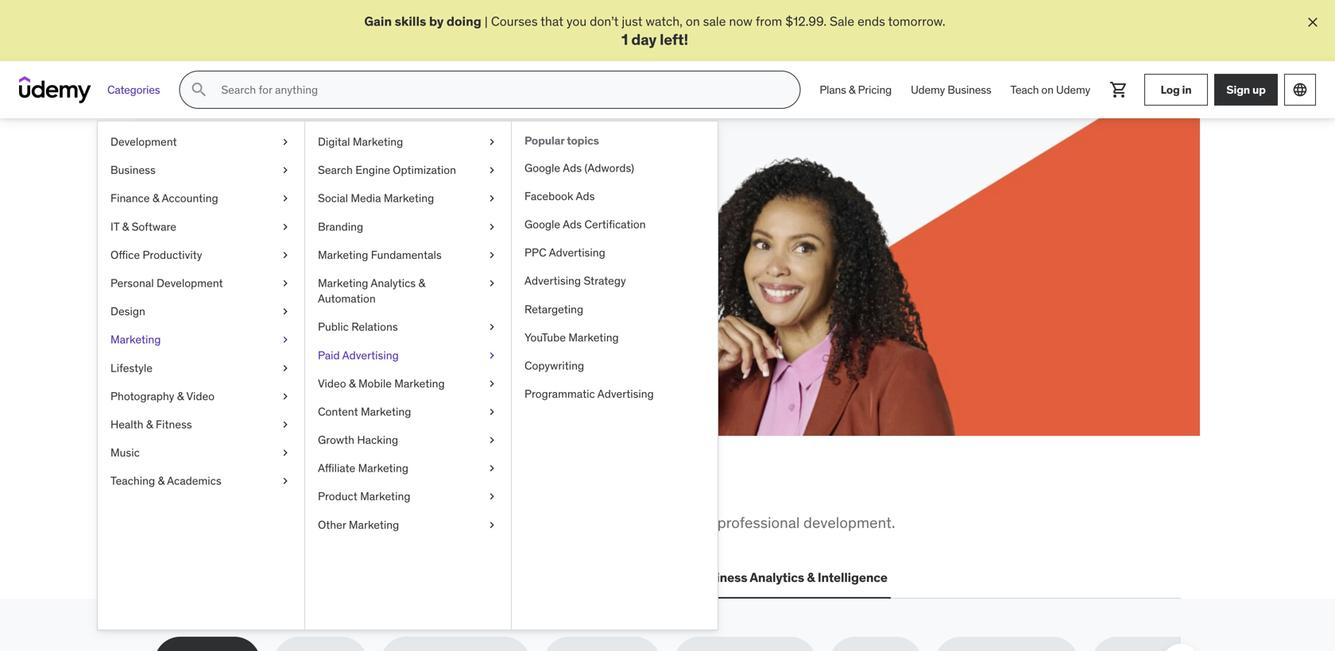 Task type: locate. For each thing, give the bounding box(es) containing it.
business up finance
[[110, 163, 156, 177]]

growth hacking link
[[305, 427, 511, 455]]

xsmall image inside content marketing link
[[486, 405, 498, 420]]

xsmall image for photography & video
[[279, 389, 292, 405]]

on inside gain skills by doing | courses that you don't just watch, on sale now from $12.99. sale ends tomorrow. 1 day left!
[[686, 13, 700, 29]]

1 vertical spatial it
[[285, 570, 296, 586]]

learning
[[380, 259, 426, 275]]

ends up pricing
[[858, 13, 885, 29]]

video & mobile marketing
[[318, 377, 445, 391]]

2 vertical spatial skills
[[315, 514, 348, 533]]

it & software
[[110, 220, 176, 234]]

photography & video link
[[98, 383, 304, 411]]

catalog
[[507, 514, 557, 533]]

xsmall image inside "search engine optimization" link
[[486, 163, 498, 178]]

1 horizontal spatial ends
[[858, 13, 885, 29]]

0 vertical spatial in
[[1182, 82, 1192, 97]]

ads up "ppc advertising"
[[563, 218, 582, 232]]

0 horizontal spatial sale
[[270, 277, 295, 293]]

ends down skill
[[298, 277, 326, 293]]

1 horizontal spatial analytics
[[750, 570, 804, 586]]

xsmall image inside paid advertising link
[[486, 348, 498, 364]]

social media marketing
[[318, 191, 434, 206]]

0 horizontal spatial video
[[186, 389, 215, 404]]

1 vertical spatial google
[[525, 218, 560, 232]]

1 horizontal spatial business
[[694, 570, 747, 586]]

it for it certifications
[[285, 570, 296, 586]]

0 vertical spatial it
[[110, 220, 119, 234]]

xsmall image for lifestyle
[[279, 361, 292, 376]]

facebook ads link
[[512, 182, 718, 211]]

that
[[541, 13, 563, 29]]

analytics down professional
[[750, 570, 804, 586]]

$12.99. inside learn, practice, succeed (and save) courses for every skill in your learning journey, starting at $12.99. sale ends tomorrow.
[[226, 277, 267, 293]]

1 vertical spatial analytics
[[750, 570, 804, 586]]

xsmall image for development
[[279, 134, 292, 150]]

xsmall image left paid at the bottom left of the page
[[279, 361, 292, 376]]

sale
[[830, 13, 854, 29], [270, 277, 295, 293]]

0 horizontal spatial it
[[110, 220, 119, 234]]

1 horizontal spatial you
[[567, 13, 587, 29]]

in right skill
[[339, 259, 349, 275]]

ads for certification
[[563, 218, 582, 232]]

skills up workplace
[[241, 474, 309, 507]]

our
[[482, 514, 504, 533]]

affiliate
[[318, 462, 355, 476]]

xsmall image inside digital marketing link
[[486, 134, 498, 150]]

xsmall image inside the public relations link
[[486, 320, 498, 335]]

finance & accounting
[[110, 191, 218, 206]]

$12.99. right the 'from'
[[785, 13, 827, 29]]

health & fitness link
[[98, 411, 304, 439]]

2 vertical spatial business
[[694, 570, 747, 586]]

marketing up lifestyle
[[110, 333, 161, 347]]

1 vertical spatial ends
[[298, 277, 326, 293]]

xsmall image inside product marketing link
[[486, 489, 498, 505]]

& right the 'teaching' at the left
[[158, 474, 165, 489]]

0 horizontal spatial $12.99.
[[226, 277, 267, 293]]

the
[[196, 474, 236, 507]]

xsmall image right for
[[279, 248, 292, 263]]

0 horizontal spatial tomorrow.
[[328, 277, 386, 293]]

tomorrow. inside gain skills by doing | courses that you don't just watch, on sale now from $12.99. sale ends tomorrow. 1 day left!
[[888, 13, 945, 29]]

marketing down 'hacking'
[[358, 462, 408, 476]]

2 udemy from the left
[[1056, 83, 1090, 97]]

2 vertical spatial in
[[429, 474, 454, 507]]

advertising down copywriting link
[[597, 387, 654, 402]]

1 horizontal spatial skills
[[315, 514, 348, 533]]

1 vertical spatial business
[[110, 163, 156, 177]]

sale up plans
[[830, 13, 854, 29]]

google down popular
[[525, 161, 560, 175]]

1 vertical spatial tomorrow.
[[328, 277, 386, 293]]

all the skills you need in one place from critical workplace skills to technical topics, our catalog supports well-rounded professional development.
[[154, 474, 895, 533]]

doing
[[447, 13, 481, 29]]

it certifications button
[[282, 559, 383, 597]]

tomorrow.
[[888, 13, 945, 29], [328, 277, 386, 293]]

ends inside learn, practice, succeed (and save) courses for every skill in your learning journey, starting at $12.99. sale ends tomorrow.
[[298, 277, 326, 293]]

xsmall image inside other marketing link
[[486, 518, 498, 533]]

analytics
[[371, 276, 416, 291], [750, 570, 804, 586]]

ads for (adwords)
[[563, 161, 582, 175]]

xsmall image inside "personal development" 'link'
[[279, 276, 292, 291]]

& left intelligence
[[807, 570, 815, 586]]

practice,
[[299, 188, 407, 221]]

social
[[318, 191, 348, 206]]

courses inside learn, practice, succeed (and save) courses for every skill in your learning journey, starting at $12.99. sale ends tomorrow.
[[211, 259, 258, 275]]

xsmall image down starting
[[486, 276, 498, 291]]

sale inside learn, practice, succeed (and save) courses for every skill in your learning journey, starting at $12.99. sale ends tomorrow.
[[270, 277, 295, 293]]

xsmall image inside social media marketing link
[[486, 191, 498, 207]]

0 horizontal spatial analytics
[[371, 276, 416, 291]]

xsmall image inside design link
[[279, 304, 292, 320]]

0 vertical spatial $12.99.
[[785, 13, 827, 29]]

0 horizontal spatial ends
[[298, 277, 326, 293]]

marketing down retargeting "link"
[[568, 331, 619, 345]]

affiliate marketing link
[[305, 455, 511, 483]]

in up topics,
[[429, 474, 454, 507]]

retargeting link
[[512, 296, 718, 324]]

xsmall image right topics,
[[486, 518, 498, 533]]

xsmall image down 'every'
[[279, 304, 292, 320]]

google down facebook
[[525, 218, 560, 232]]

1 horizontal spatial on
[[1041, 83, 1054, 97]]

xsmall image inside lifestyle link
[[279, 361, 292, 376]]

photography
[[110, 389, 174, 404]]

0 vertical spatial on
[[686, 13, 700, 29]]

0 vertical spatial courses
[[491, 13, 538, 29]]

courses up the at
[[211, 259, 258, 275]]

health & fitness
[[110, 418, 192, 432]]

relations
[[351, 320, 398, 334]]

2 horizontal spatial skills
[[395, 13, 426, 29]]

& right finance
[[152, 191, 159, 206]]

marketing inside marketing analytics & automation
[[318, 276, 368, 291]]

ads up google ads certification
[[576, 189, 595, 204]]

video down paid at the bottom left of the page
[[318, 377, 346, 391]]

popular topics
[[525, 134, 599, 148]]

0 vertical spatial development
[[110, 135, 177, 149]]

0 horizontal spatial skills
[[241, 474, 309, 507]]

ends inside gain skills by doing | courses that you don't just watch, on sale now from $12.99. sale ends tomorrow. 1 day left!
[[858, 13, 885, 29]]

xsmall image inside it & software "link"
[[279, 219, 292, 235]]

ends
[[858, 13, 885, 29], [298, 277, 326, 293]]

1 vertical spatial in
[[339, 259, 349, 275]]

xsmall image right journey,
[[486, 248, 498, 263]]

content marketing
[[318, 405, 411, 419]]

1 vertical spatial sale
[[270, 277, 295, 293]]

video down lifestyle link
[[186, 389, 215, 404]]

xsmall image for public relations
[[486, 320, 498, 335]]

1 vertical spatial you
[[314, 474, 359, 507]]

business inside button
[[694, 570, 747, 586]]

udemy right pricing
[[911, 83, 945, 97]]

sale down 'every'
[[270, 277, 295, 293]]

business
[[948, 83, 991, 97], [110, 163, 156, 177], [694, 570, 747, 586]]

courses inside gain skills by doing | courses that you don't just watch, on sale now from $12.99. sale ends tomorrow. 1 day left!
[[491, 13, 538, 29]]

business left teach
[[948, 83, 991, 97]]

2 vertical spatial ads
[[563, 218, 582, 232]]

xsmall image inside teaching & academics link
[[279, 474, 292, 489]]

growth hacking
[[318, 433, 398, 448]]

1 horizontal spatial udemy
[[1056, 83, 1090, 97]]

business link
[[98, 156, 304, 185]]

to
[[352, 514, 365, 533]]

0 vertical spatial skills
[[395, 13, 426, 29]]

xsmall image inside "photography & video" link
[[279, 389, 292, 405]]

academics
[[167, 474, 221, 489]]

productivity
[[143, 248, 202, 262]]

xsmall image inside finance & accounting link
[[279, 191, 292, 207]]

0 horizontal spatial you
[[314, 474, 359, 507]]

all
[[154, 474, 191, 507]]

2 horizontal spatial business
[[948, 83, 991, 97]]

development down office productivity link at the left
[[157, 276, 223, 291]]

$12.99. inside gain skills by doing | courses that you don't just watch, on sale now from $12.99. sale ends tomorrow. 1 day left!
[[785, 13, 827, 29]]

1 horizontal spatial courses
[[491, 13, 538, 29]]

xsmall image left programmatic
[[486, 376, 498, 392]]

0 vertical spatial ends
[[858, 13, 885, 29]]

& right plans
[[849, 83, 855, 97]]

xsmall image inside the marketing fundamentals link
[[486, 248, 498, 263]]

xsmall image for growth hacking
[[486, 433, 498, 448]]

xsmall image inside business link
[[279, 163, 292, 178]]

marketing down the product marketing
[[349, 518, 399, 532]]

xsmall image inside video & mobile marketing link
[[486, 376, 498, 392]]

analytics inside marketing analytics & automation
[[371, 276, 416, 291]]

marketing inside the paid advertising element
[[568, 331, 619, 345]]

xsmall image inside development link
[[279, 134, 292, 150]]

0 vertical spatial ads
[[563, 161, 582, 175]]

on left sale
[[686, 13, 700, 29]]

0 vertical spatial tomorrow.
[[888, 13, 945, 29]]

$12.99. down for
[[226, 277, 267, 293]]

0 horizontal spatial business
[[110, 163, 156, 177]]

2 google from the top
[[525, 218, 560, 232]]

professional
[[717, 514, 800, 533]]

social media marketing link
[[305, 185, 511, 213]]

search engine optimization link
[[305, 156, 511, 185]]

0 vertical spatial analytics
[[371, 276, 416, 291]]

xsmall image for music
[[279, 446, 292, 461]]

learn, practice, succeed (and save) courses for every skill in your learning journey, starting at $12.99. sale ends tomorrow.
[[211, 188, 520, 293]]

& for fitness
[[146, 418, 153, 432]]

udemy left shopping cart with 0 items icon
[[1056, 83, 1090, 97]]

courses for doing
[[491, 13, 538, 29]]

plans & pricing
[[820, 83, 892, 97]]

0 vertical spatial you
[[567, 13, 587, 29]]

topics,
[[433, 514, 478, 533]]

youtube
[[525, 331, 566, 345]]

udemy business
[[911, 83, 991, 97]]

ads down popular topics at the left top
[[563, 161, 582, 175]]

xsmall image inside office productivity link
[[279, 248, 292, 263]]

sale for |
[[830, 13, 854, 29]]

critical
[[193, 514, 238, 533]]

0 vertical spatial google
[[525, 161, 560, 175]]

& left mobile
[[349, 377, 356, 391]]

1 vertical spatial courses
[[211, 259, 258, 275]]

xsmall image left facebook
[[486, 191, 498, 207]]

xsmall image
[[279, 163, 292, 178], [486, 191, 498, 207], [279, 219, 292, 235], [279, 248, 292, 263], [486, 248, 498, 263], [486, 276, 498, 291], [279, 304, 292, 320], [279, 361, 292, 376], [486, 376, 498, 392], [279, 474, 292, 489], [486, 518, 498, 533]]

tomorrow. inside learn, practice, succeed (and save) courses for every skill in your learning journey, starting at $12.99. sale ends tomorrow.
[[328, 277, 386, 293]]

& down learning
[[418, 276, 425, 291]]

& for pricing
[[849, 83, 855, 97]]

in inside all the skills you need in one place from critical workplace skills to technical topics, our catalog supports well-rounded professional development.
[[429, 474, 454, 507]]

branding link
[[305, 213, 511, 241]]

0 horizontal spatial udemy
[[911, 83, 945, 97]]

advertising down relations at left
[[342, 348, 399, 363]]

in right log
[[1182, 82, 1192, 97]]

you
[[567, 13, 587, 29], [314, 474, 359, 507]]

0 vertical spatial sale
[[830, 13, 854, 29]]

xsmall image inside music link
[[279, 446, 292, 461]]

1 horizontal spatial sale
[[830, 13, 854, 29]]

0 vertical spatial business
[[948, 83, 991, 97]]

1 horizontal spatial tomorrow.
[[888, 13, 945, 29]]

$12.99. for |
[[785, 13, 827, 29]]

udemy business link
[[901, 71, 1001, 109]]

branding
[[318, 220, 363, 234]]

skills down product
[[315, 514, 348, 533]]

you inside gain skills by doing | courses that you don't just watch, on sale now from $12.99. sale ends tomorrow. 1 day left!
[[567, 13, 587, 29]]

1 horizontal spatial $12.99.
[[785, 13, 827, 29]]

tomorrow. up udemy business
[[888, 13, 945, 29]]

0 horizontal spatial in
[[339, 259, 349, 275]]

copywriting
[[525, 359, 584, 373]]

(adwords)
[[584, 161, 634, 175]]

starting
[[476, 259, 520, 275]]

hacking
[[357, 433, 398, 448]]

google for google ads (adwords)
[[525, 161, 560, 175]]

digital
[[318, 135, 350, 149]]

0 horizontal spatial courses
[[211, 259, 258, 275]]

sale inside gain skills by doing | courses that you don't just watch, on sale now from $12.99. sale ends tomorrow. 1 day left!
[[830, 13, 854, 29]]

design link
[[98, 298, 304, 326]]

1 horizontal spatial it
[[285, 570, 296, 586]]

ends for |
[[858, 13, 885, 29]]

from
[[756, 13, 782, 29]]

& up "office"
[[122, 220, 129, 234]]

marketing up automation
[[318, 276, 368, 291]]

xsmall image up workplace
[[279, 474, 292, 489]]

teaching
[[110, 474, 155, 489]]

xsmall image inside marketing link
[[279, 332, 292, 348]]

youtube marketing
[[525, 331, 619, 345]]

development down categories dropdown button
[[110, 135, 177, 149]]

business down rounded
[[694, 570, 747, 586]]

finance
[[110, 191, 150, 206]]

on
[[686, 13, 700, 29], [1041, 83, 1054, 97]]

marketing up engine
[[353, 135, 403, 149]]

it inside it certifications button
[[285, 570, 296, 586]]

2 horizontal spatial in
[[1182, 82, 1192, 97]]

analytics inside button
[[750, 570, 804, 586]]

you right that
[[567, 13, 587, 29]]

personal
[[110, 276, 154, 291]]

in inside "link"
[[1182, 82, 1192, 97]]

1 google from the top
[[525, 161, 560, 175]]

automation
[[318, 292, 376, 306]]

udemy
[[911, 83, 945, 97], [1056, 83, 1090, 97]]

xsmall image up 'every'
[[279, 219, 292, 235]]

1 vertical spatial $12.99.
[[226, 277, 267, 293]]

xsmall image inside affiliate marketing link
[[486, 461, 498, 477]]

0 horizontal spatial on
[[686, 13, 700, 29]]

advertising inside 'link'
[[549, 246, 605, 260]]

Search for anything text field
[[218, 76, 781, 103]]

it left certifications
[[285, 570, 296, 586]]

skills inside gain skills by doing | courses that you don't just watch, on sale now from $12.99. sale ends tomorrow. 1 day left!
[[395, 13, 426, 29]]

$12.99. for save)
[[226, 277, 267, 293]]

skills left by
[[395, 13, 426, 29]]

courses right |
[[491, 13, 538, 29]]

xsmall image
[[279, 134, 292, 150], [486, 134, 498, 150], [486, 163, 498, 178], [279, 191, 292, 207], [486, 219, 498, 235], [279, 276, 292, 291], [486, 320, 498, 335], [279, 332, 292, 348], [486, 348, 498, 364], [279, 389, 292, 405], [486, 405, 498, 420], [279, 417, 292, 433], [486, 433, 498, 448], [279, 446, 292, 461], [486, 461, 498, 477], [486, 489, 498, 505]]

& right health
[[146, 418, 153, 432]]

xsmall image inside branding 'link'
[[486, 219, 498, 235]]

1 vertical spatial development
[[157, 276, 223, 291]]

paid advertising link
[[305, 342, 511, 370]]

sign
[[1226, 82, 1250, 97]]

xsmall image inside growth hacking link
[[486, 433, 498, 448]]

pricing
[[858, 83, 892, 97]]

it inside it & software "link"
[[110, 220, 119, 234]]

xsmall image inside health & fitness link
[[279, 417, 292, 433]]

on right teach
[[1041, 83, 1054, 97]]

1 horizontal spatial in
[[429, 474, 454, 507]]

analytics down learning
[[371, 276, 416, 291]]

& up fitness
[[177, 389, 184, 404]]

up
[[1252, 82, 1266, 97]]

programmatic advertising
[[525, 387, 654, 402]]

succeed
[[411, 188, 510, 221]]

it up "office"
[[110, 220, 119, 234]]

xsmall image up learn,
[[279, 163, 292, 178]]

mobile
[[358, 377, 392, 391]]

advertising up advertising strategy
[[549, 246, 605, 260]]

place
[[509, 474, 575, 507]]

marketing fundamentals
[[318, 248, 442, 262]]

xsmall image inside 'marketing analytics & automation' link
[[486, 276, 498, 291]]

tomorrow. down your
[[328, 277, 386, 293]]

you up other
[[314, 474, 359, 507]]



Task type: vqa. For each thing, say whether or not it's contained in the screenshot.
bottom you
yes



Task type: describe. For each thing, give the bounding box(es) containing it.
xsmall image for affiliate marketing
[[486, 461, 498, 477]]

choose a language image
[[1292, 82, 1308, 98]]

public relations
[[318, 320, 398, 334]]

advertising strategy link
[[512, 267, 718, 296]]

ends for save)
[[298, 277, 326, 293]]

xsmall image for content marketing
[[486, 405, 498, 420]]

left!
[[660, 30, 688, 49]]

supports
[[561, 514, 621, 533]]

you inside all the skills you need in one place from critical workplace skills to technical topics, our catalog supports well-rounded professional development.
[[314, 474, 359, 507]]

|
[[485, 13, 488, 29]]

save)
[[271, 219, 335, 252]]

photography & video
[[110, 389, 215, 404]]

sale for save)
[[270, 277, 295, 293]]

& for accounting
[[152, 191, 159, 206]]

digital marketing link
[[305, 128, 511, 156]]

copywriting link
[[512, 352, 718, 380]]

office productivity link
[[98, 241, 304, 270]]

1 udemy from the left
[[911, 83, 945, 97]]

udemy image
[[19, 76, 91, 103]]

fitness
[[156, 418, 192, 432]]

advertising strategy
[[525, 274, 626, 288]]

one
[[458, 474, 504, 507]]

marketing down paid advertising link
[[394, 377, 445, 391]]

programmatic
[[525, 387, 595, 402]]

digital marketing
[[318, 135, 403, 149]]

rounded
[[657, 514, 714, 533]]

plans
[[820, 83, 846, 97]]

other marketing
[[318, 518, 399, 532]]

& for video
[[177, 389, 184, 404]]

xsmall image for design
[[279, 304, 292, 320]]

submit search image
[[189, 80, 208, 99]]

1 vertical spatial ads
[[576, 189, 595, 204]]

office
[[110, 248, 140, 262]]

optimization
[[393, 163, 456, 177]]

your
[[352, 259, 376, 275]]

courses for (and
[[211, 259, 258, 275]]

xsmall image for personal development
[[279, 276, 292, 291]]

tomorrow. for save)
[[328, 277, 386, 293]]

advertising for paid advertising
[[342, 348, 399, 363]]

development.
[[803, 514, 895, 533]]

ppc advertising link
[[512, 239, 718, 267]]

xsmall image for video & mobile marketing
[[486, 376, 498, 392]]

xsmall image for marketing analytics & automation
[[486, 276, 498, 291]]

& inside button
[[807, 570, 815, 586]]

close image
[[1305, 14, 1321, 30]]

marketing up technical in the bottom left of the page
[[360, 490, 410, 504]]

it for it & software
[[110, 220, 119, 234]]

google for google ads certification
[[525, 218, 560, 232]]

1 vertical spatial skills
[[241, 474, 309, 507]]

& for software
[[122, 220, 129, 234]]

office productivity
[[110, 248, 202, 262]]

paid advertising element
[[511, 122, 718, 630]]

media
[[351, 191, 381, 206]]

teaching & academics
[[110, 474, 221, 489]]

gain
[[364, 13, 392, 29]]

xsmall image for marketing
[[279, 332, 292, 348]]

xsmall image for teaching & academics
[[279, 474, 292, 489]]

data
[[483, 570, 511, 586]]

xsmall image for paid advertising
[[486, 348, 498, 364]]

growth
[[318, 433, 354, 448]]

popular
[[525, 134, 564, 148]]

shopping cart with 0 items image
[[1109, 80, 1129, 99]]

xsmall image for office productivity
[[279, 248, 292, 263]]

finance & accounting link
[[98, 185, 304, 213]]

from
[[154, 514, 189, 533]]

google ads (adwords)
[[525, 161, 634, 175]]

1 horizontal spatial video
[[318, 377, 346, 391]]

retargeting
[[525, 302, 583, 317]]

affiliate marketing
[[318, 462, 408, 476]]

lifestyle link
[[98, 354, 304, 383]]

plans & pricing link
[[810, 71, 901, 109]]

public
[[318, 320, 349, 334]]

facebook
[[525, 189, 573, 204]]

(and
[[211, 219, 267, 252]]

business for business analytics & intelligence
[[694, 570, 747, 586]]

topics
[[567, 134, 599, 148]]

in inside learn, practice, succeed (and save) courses for every skill in your learning journey, starting at $12.99. sale ends tomorrow.
[[339, 259, 349, 275]]

workplace
[[242, 514, 311, 533]]

analytics for marketing
[[371, 276, 416, 291]]

business analytics & intelligence button
[[690, 559, 891, 597]]

business for business
[[110, 163, 156, 177]]

engine
[[355, 163, 390, 177]]

tomorrow. for |
[[888, 13, 945, 29]]

gain skills by doing | courses that you don't just watch, on sale now from $12.99. sale ends tomorrow. 1 day left!
[[364, 13, 945, 49]]

xsmall image for search engine optimization
[[486, 163, 498, 178]]

facebook ads
[[525, 189, 595, 204]]

fundamentals
[[371, 248, 442, 262]]

xsmall image for digital marketing
[[486, 134, 498, 150]]

& for academics
[[158, 474, 165, 489]]

1 vertical spatial on
[[1041, 83, 1054, 97]]

content marketing link
[[305, 398, 511, 427]]

google ads certification
[[525, 218, 646, 232]]

public relations link
[[305, 313, 511, 342]]

xsmall image for business
[[279, 163, 292, 178]]

day
[[631, 30, 657, 49]]

intelligence
[[818, 570, 888, 586]]

paid advertising
[[318, 348, 399, 363]]

xsmall image for social media marketing
[[486, 191, 498, 207]]

marketing down video & mobile marketing
[[361, 405, 411, 419]]

development inside 'link'
[[157, 276, 223, 291]]

technical
[[369, 514, 430, 533]]

& inside marketing analytics & automation
[[418, 276, 425, 291]]

marketing down branding
[[318, 248, 368, 262]]

business analytics & intelligence
[[694, 570, 888, 586]]

marketing analytics & automation link
[[305, 270, 511, 313]]

lifestyle
[[110, 361, 153, 375]]

xsmall image for it & software
[[279, 219, 292, 235]]

every
[[280, 259, 310, 275]]

analytics for business
[[750, 570, 804, 586]]

advertising for programmatic advertising
[[597, 387, 654, 402]]

search engine optimization
[[318, 163, 456, 177]]

marketing analytics & automation
[[318, 276, 425, 306]]

marketing down "search engine optimization" link
[[384, 191, 434, 206]]

paid
[[318, 348, 340, 363]]

sign up
[[1226, 82, 1266, 97]]

accounting
[[162, 191, 218, 206]]

at
[[211, 277, 223, 293]]

xsmall image for other marketing
[[486, 518, 498, 533]]

product
[[318, 490, 357, 504]]

xsmall image for health & fitness
[[279, 417, 292, 433]]

marketing link
[[98, 326, 304, 354]]

teach on udemy
[[1011, 83, 1090, 97]]

health
[[110, 418, 143, 432]]

teaching & academics link
[[98, 468, 304, 496]]

google ads certification link
[[512, 211, 718, 239]]

xsmall image for product marketing
[[486, 489, 498, 505]]

music link
[[98, 439, 304, 468]]

advertising for ppc advertising
[[549, 246, 605, 260]]

xsmall image for marketing fundamentals
[[486, 248, 498, 263]]

music
[[110, 446, 140, 460]]

now
[[729, 13, 753, 29]]

product marketing link
[[305, 483, 511, 511]]

xsmall image for finance & accounting
[[279, 191, 292, 207]]

product marketing
[[318, 490, 410, 504]]

development link
[[98, 128, 304, 156]]

advertising up retargeting
[[525, 274, 581, 288]]

xsmall image for branding
[[486, 219, 498, 235]]

& for mobile
[[349, 377, 356, 391]]

it certifications
[[285, 570, 379, 586]]



